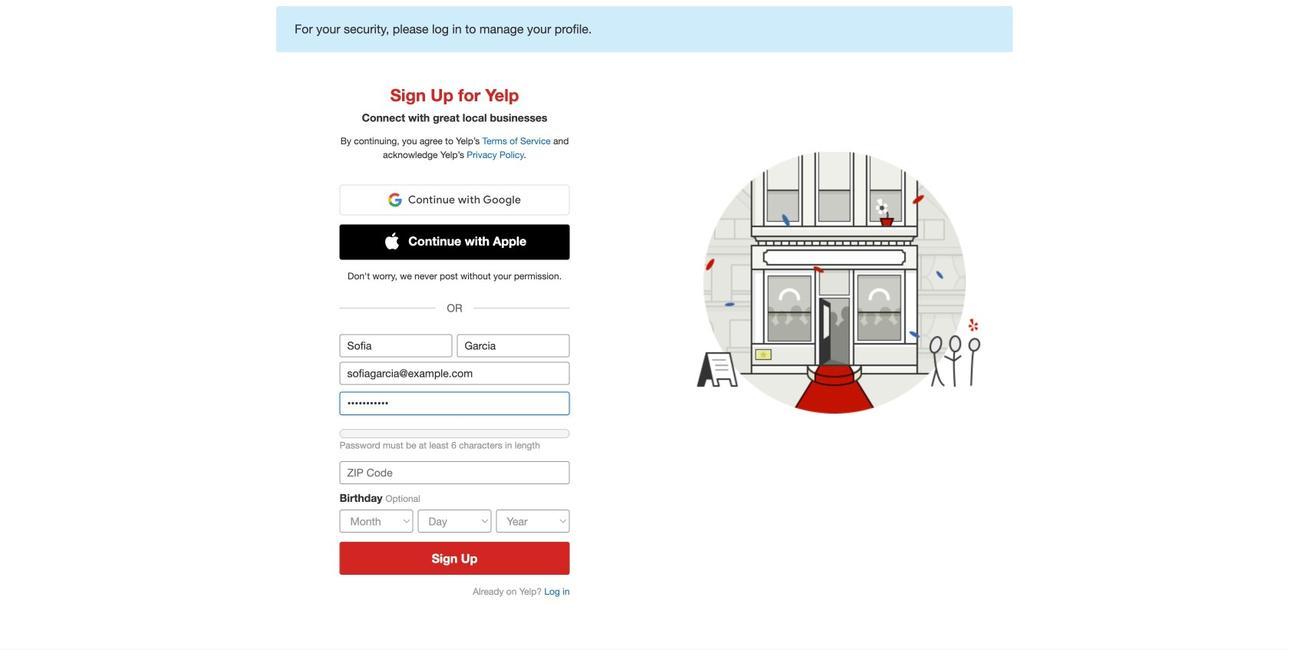 Task type: vqa. For each thing, say whether or not it's contained in the screenshot.
Also
no



Task type: describe. For each thing, give the bounding box(es) containing it.
First Name text field
[[340, 334, 453, 358]]

Last Name text field
[[457, 334, 570, 358]]

ZIP Code text field
[[340, 461, 570, 484]]



Task type: locate. For each thing, give the bounding box(es) containing it.
Email email field
[[340, 362, 570, 385]]

Password password field
[[340, 392, 570, 415]]



